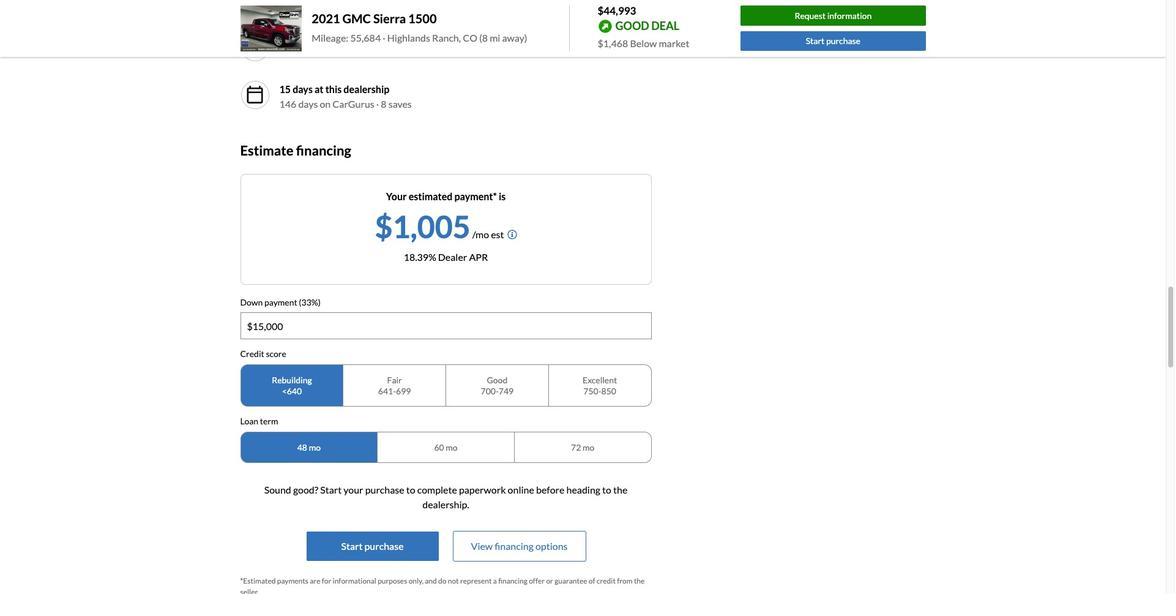 Task type: describe. For each thing, give the bounding box(es) containing it.
complete
[[417, 484, 457, 496]]

loan
[[240, 416, 259, 426]]

request information button
[[741, 6, 926, 26]]

15 days at this dealership 146 days on cargurus · 8 saves
[[280, 83, 412, 110]]

· inside 15 days at this dealership 146 days on cargurus · 8 saves
[[377, 98, 379, 110]]

1 vertical spatial days
[[298, 98, 318, 110]]

only,
[[409, 577, 424, 586]]

a
[[493, 577, 497, 586]]

there
[[432, 3, 457, 14]]

on
[[280, 3, 293, 14]]

credit
[[240, 349, 264, 359]]

1500
[[409, 11, 437, 26]]

score
[[266, 349, 286, 359]]

ranch,
[[432, 32, 461, 44]]

no price changes image
[[240, 33, 270, 62]]

2 vertical spatial purchase
[[365, 540, 404, 552]]

$44,993
[[598, 4, 637, 17]]

co
[[463, 32, 478, 44]]

0 vertical spatial start purchase button
[[741, 31, 926, 51]]

options
[[536, 540, 568, 552]]

longer
[[343, 3, 371, 14]]

0 vertical spatial the
[[295, 3, 309, 14]]

(8
[[480, 32, 488, 44]]

estimate financing
[[240, 142, 351, 159]]

sound good? start your purchase to complete paperwork online before heading to the dealership.
[[264, 484, 628, 510]]

60
[[434, 442, 444, 453]]

credit
[[597, 577, 616, 586]]

heading
[[567, 484, 601, 496]]

$1,005 /mo est
[[375, 208, 504, 245]]

18.39%
[[404, 251, 436, 262]]

purposes
[[378, 577, 407, 586]]

0 vertical spatial purchase
[[827, 36, 861, 46]]

700-
[[481, 386, 499, 396]]

good
[[487, 375, 508, 385]]

sierra
[[373, 11, 406, 26]]

2021 gmc sierra 1500 image
[[240, 5, 302, 52]]

of
[[589, 577, 596, 586]]

749
[[499, 386, 514, 396]]

excellent 750-850
[[583, 375, 617, 396]]

cargurus
[[333, 98, 375, 110]]

selling slowly image
[[240, 0, 270, 14]]

*estimated payments are for informational purposes only, and do not represent a financing offer or guarantee of credit from the seller.
[[240, 577, 645, 594]]

market for the
[[311, 3, 341, 14]]

financing for view
[[495, 540, 534, 552]]

than
[[373, 3, 392, 14]]

48 mo
[[297, 442, 321, 453]]

good?
[[293, 484, 319, 496]]

information
[[828, 10, 872, 21]]

0 horizontal spatial start purchase button
[[307, 532, 439, 561]]

146
[[280, 98, 297, 110]]

sound
[[264, 484, 291, 496]]

not
[[448, 577, 459, 586]]

good 700-749
[[481, 375, 514, 396]]

the inside "sound good? start your purchase to complete paperwork online before heading to the dealership."
[[614, 484, 628, 496]]

Down payment (33%) text field
[[241, 313, 651, 339]]

away)
[[502, 32, 528, 44]]

$1,005
[[375, 208, 471, 245]]

highlands
[[387, 32, 431, 44]]

your
[[386, 190, 407, 202]]

dealership
[[344, 83, 390, 95]]

financing for estimate
[[296, 142, 351, 159]]

55,684
[[351, 32, 381, 44]]

mo for 48 mo
[[309, 442, 321, 453]]

payment*
[[455, 190, 497, 202]]

48
[[297, 442, 307, 453]]

good
[[616, 19, 650, 32]]

850
[[602, 386, 617, 396]]

guarantee
[[555, 577, 588, 586]]

<640
[[282, 386, 302, 396]]

purchase inside "sound good? start your purchase to complete paperwork online before heading to the dealership."
[[365, 484, 405, 496]]

request information
[[795, 10, 872, 21]]

2 to from the left
[[603, 484, 612, 496]]

dealership.
[[423, 499, 470, 510]]

average.
[[394, 3, 430, 14]]

start purchase for the left start purchase button
[[341, 540, 404, 552]]

18.39% dealer apr
[[404, 251, 488, 262]]

(33%)
[[299, 297, 321, 307]]

at
[[315, 83, 324, 95]]

rebuilding <640
[[272, 375, 312, 396]]

and
[[425, 577, 437, 586]]

price
[[294, 43, 317, 55]]

72
[[571, 442, 581, 453]]

1 horizontal spatial on
[[533, 3, 544, 14]]

financing inside *estimated payments are for informational purposes only, and do not represent a financing offer or guarantee of credit from the seller.
[[499, 577, 528, 586]]

fair
[[387, 375, 402, 385]]

term
[[260, 416, 278, 426]]

selling slowly image
[[245, 0, 265, 9]]

rebuilding
[[272, 375, 312, 385]]

699
[[396, 386, 411, 396]]

down
[[240, 297, 263, 307]]



Task type: vqa. For each thing, say whether or not it's contained in the screenshot.
car in the We compared this car with similar 2020 Kia Forte based on price, mileage, features, condition, dealer reputation, and other factors.
no



Task type: locate. For each thing, give the bounding box(es) containing it.
start purchase for start purchase button to the top
[[806, 36, 861, 46]]

market up mileage:
[[311, 3, 341, 14]]

1 horizontal spatial mo
[[446, 442, 458, 453]]

1 to from the left
[[406, 484, 416, 496]]

purchase right your
[[365, 484, 405, 496]]

dealer
[[438, 251, 467, 262]]

15 days at this dealership image
[[240, 80, 270, 110], [245, 85, 265, 105]]

down payment (33%)
[[240, 297, 321, 307]]

days
[[293, 83, 313, 95], [298, 98, 318, 110]]

days down at
[[298, 98, 318, 110]]

purchase down information
[[827, 36, 861, 46]]

market down deal
[[659, 37, 690, 49]]

below
[[630, 37, 657, 49]]

market
[[311, 3, 341, 14], [659, 37, 690, 49]]

do
[[439, 577, 447, 586]]

before
[[536, 484, 565, 496]]

financing right a
[[499, 577, 528, 586]]

1 horizontal spatial to
[[603, 484, 612, 496]]

start left your
[[320, 484, 342, 496]]

days left at
[[293, 83, 313, 95]]

·
[[383, 32, 386, 44], [377, 98, 379, 110]]

1 vertical spatial ·
[[377, 98, 379, 110]]

apr
[[469, 251, 488, 262]]

deal
[[652, 19, 680, 32]]

3 mo from the left
[[583, 442, 595, 453]]

saves
[[389, 98, 412, 110]]

750-
[[584, 386, 602, 396]]

the right 'from'
[[634, 577, 645, 586]]

to left the complete
[[406, 484, 416, 496]]

641-
[[378, 386, 396, 396]]

1 vertical spatial market
[[659, 37, 690, 49]]

financing
[[296, 142, 351, 159], [495, 540, 534, 552], [499, 577, 528, 586]]

on inside 15 days at this dealership 146 days on cargurus · 8 saves
[[320, 98, 331, 110]]

info circle image
[[507, 229, 517, 239]]

online
[[508, 484, 535, 496]]

2021
[[312, 11, 340, 26]]

may
[[459, 3, 477, 14]]

mi
[[490, 32, 501, 44]]

no price changes
[[280, 43, 354, 55]]

gmc
[[343, 11, 371, 26]]

no price changes image
[[245, 37, 265, 57]]

0 horizontal spatial market
[[311, 3, 341, 14]]

0 vertical spatial on
[[533, 3, 544, 14]]

view financing options
[[471, 540, 568, 552]]

start up informational at left
[[341, 540, 363, 552]]

offer
[[529, 577, 545, 586]]

mo
[[309, 442, 321, 453], [446, 442, 458, 453], [583, 442, 595, 453]]

2 vertical spatial start
[[341, 540, 363, 552]]

market for below
[[659, 37, 690, 49]]

0 vertical spatial days
[[293, 83, 313, 95]]

1 vertical spatial start purchase button
[[307, 532, 439, 561]]

no
[[280, 43, 293, 55]]

start inside "sound good? start your purchase to complete paperwork online before heading to the dealership."
[[320, 484, 342, 496]]

1 horizontal spatial market
[[659, 37, 690, 49]]

your
[[344, 484, 363, 496]]

mo for 72 mo
[[583, 442, 595, 453]]

for
[[322, 577, 331, 586]]

*estimated
[[240, 577, 276, 586]]

informational
[[333, 577, 377, 586]]

represent
[[460, 577, 492, 586]]

excellent
[[583, 375, 617, 385]]

on the market longer than average. there may be flexibility on price.
[[280, 3, 570, 14]]

2 horizontal spatial mo
[[583, 442, 595, 453]]

the
[[295, 3, 309, 14], [614, 484, 628, 496], [634, 577, 645, 586]]

financing inside button
[[495, 540, 534, 552]]

start purchase
[[806, 36, 861, 46], [341, 540, 404, 552]]

view
[[471, 540, 493, 552]]

1 vertical spatial financing
[[495, 540, 534, 552]]

payment
[[265, 297, 297, 307]]

from
[[617, 577, 633, 586]]

1 horizontal spatial the
[[614, 484, 628, 496]]

1 vertical spatial start
[[320, 484, 342, 496]]

view financing options button
[[453, 532, 586, 561]]

1 mo from the left
[[309, 442, 321, 453]]

1 vertical spatial start purchase
[[341, 540, 404, 552]]

· left 8
[[377, 98, 379, 110]]

0 horizontal spatial mo
[[309, 442, 321, 453]]

mileage:
[[312, 32, 349, 44]]

fair 641-699
[[378, 375, 411, 396]]

changes
[[318, 43, 354, 55]]

financing down the cargurus
[[296, 142, 351, 159]]

paperwork
[[459, 484, 506, 496]]

$1,468
[[598, 37, 628, 49]]

flexibility
[[491, 3, 531, 14]]

request
[[795, 10, 826, 21]]

0 horizontal spatial on
[[320, 98, 331, 110]]

0 vertical spatial market
[[311, 3, 341, 14]]

1 vertical spatial the
[[614, 484, 628, 496]]

the inside *estimated payments are for informational purposes only, and do not represent a financing offer or guarantee of credit from the seller.
[[634, 577, 645, 586]]

estimate
[[240, 142, 294, 159]]

mo right "48"
[[309, 442, 321, 453]]

0 horizontal spatial the
[[295, 3, 309, 14]]

start purchase button
[[741, 31, 926, 51], [307, 532, 439, 561]]

1 horizontal spatial start purchase button
[[741, 31, 926, 51]]

start
[[806, 36, 825, 46], [320, 484, 342, 496], [341, 540, 363, 552]]

0 vertical spatial start purchase
[[806, 36, 861, 46]]

$1,468 below market
[[598, 37, 690, 49]]

60 mo
[[434, 442, 458, 453]]

1 horizontal spatial start purchase
[[806, 36, 861, 46]]

be
[[479, 3, 490, 14]]

15
[[280, 83, 291, 95]]

0 vertical spatial ·
[[383, 32, 386, 44]]

/mo
[[473, 228, 489, 240]]

price.
[[546, 3, 570, 14]]

financing right view
[[495, 540, 534, 552]]

1 vertical spatial purchase
[[365, 484, 405, 496]]

start purchase button down request information button
[[741, 31, 926, 51]]

to right heading
[[603, 484, 612, 496]]

0 horizontal spatial start purchase
[[341, 540, 404, 552]]

est
[[491, 228, 504, 240]]

mo right 60
[[446, 442, 458, 453]]

8
[[381, 98, 387, 110]]

2 vertical spatial the
[[634, 577, 645, 586]]

start purchase button up informational at left
[[307, 532, 439, 561]]

1 horizontal spatial ·
[[383, 32, 386, 44]]

payments
[[277, 577, 309, 586]]

or
[[546, 577, 554, 586]]

loan term
[[240, 416, 278, 426]]

0 horizontal spatial to
[[406, 484, 416, 496]]

start purchase down request information button
[[806, 36, 861, 46]]

· inside 2021 gmc sierra 1500 mileage: 55,684 · highlands ranch, co (8 mi away)
[[383, 32, 386, 44]]

0 horizontal spatial ·
[[377, 98, 379, 110]]

start down the request
[[806, 36, 825, 46]]

on down at
[[320, 98, 331, 110]]

2 vertical spatial financing
[[499, 577, 528, 586]]

0 vertical spatial financing
[[296, 142, 351, 159]]

2 horizontal spatial the
[[634, 577, 645, 586]]

0 vertical spatial start
[[806, 36, 825, 46]]

· right 55,684
[[383, 32, 386, 44]]

on left price.
[[533, 3, 544, 14]]

the right on
[[295, 3, 309, 14]]

mo right 72
[[583, 442, 595, 453]]

purchase up purposes on the bottom left
[[365, 540, 404, 552]]

the right heading
[[614, 484, 628, 496]]

on
[[533, 3, 544, 14], [320, 98, 331, 110]]

start purchase up informational at left
[[341, 540, 404, 552]]

mo for 60 mo
[[446, 442, 458, 453]]

estimated
[[409, 190, 453, 202]]

1 vertical spatial on
[[320, 98, 331, 110]]

2 mo from the left
[[446, 442, 458, 453]]



